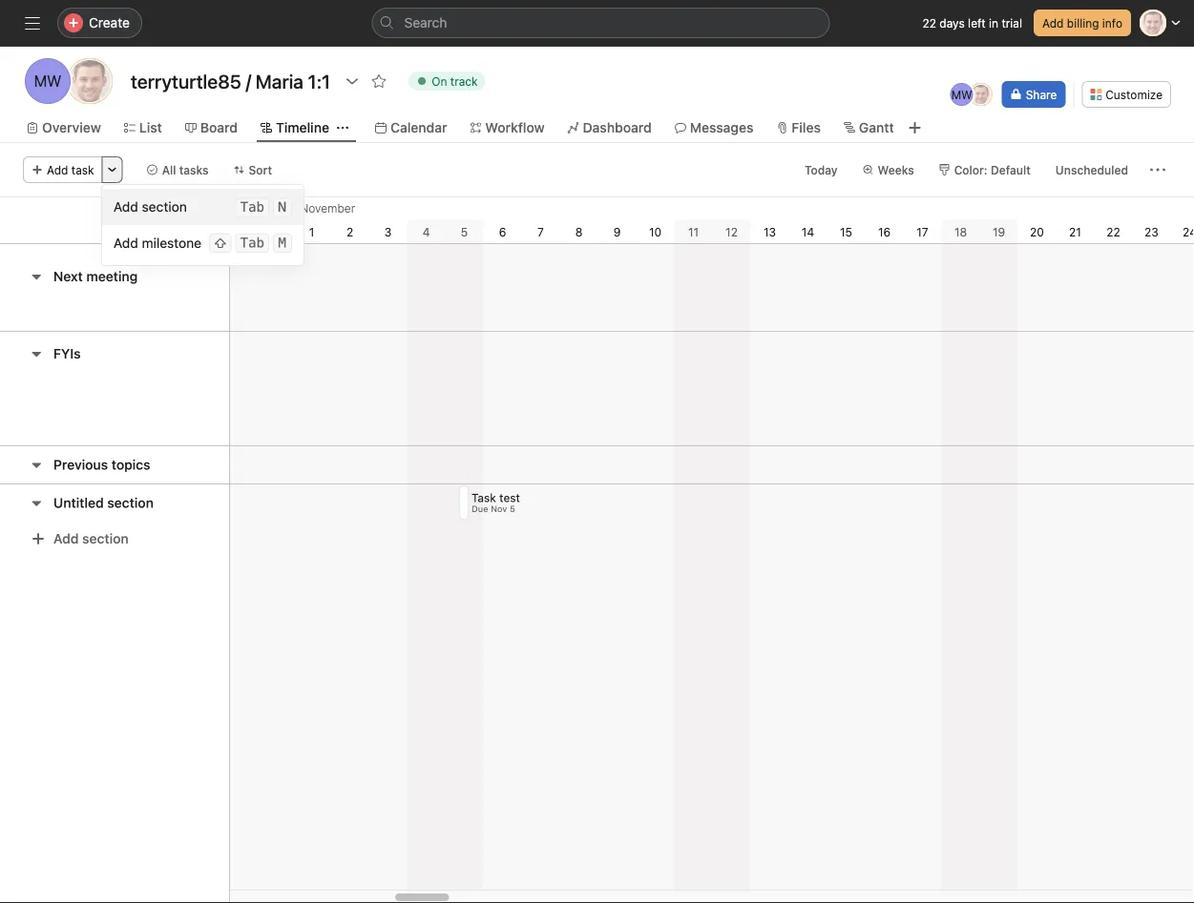 Task type: vqa. For each thing, say whether or not it's contained in the screenshot.
Beverage Brewer & Can Councilor
no



Task type: describe. For each thing, give the bounding box(es) containing it.
more actions image
[[1150, 162, 1165, 178]]

info
[[1102, 16, 1122, 30]]

show options image
[[345, 73, 360, 89]]

9
[[613, 225, 621, 239]]

on track button
[[400, 68, 494, 94]]

overview link
[[27, 117, 101, 138]]

tab inside menu item
[[240, 199, 264, 215]]

23
[[1145, 225, 1159, 239]]

create button
[[57, 8, 142, 38]]

13
[[764, 225, 776, 239]]

tasks
[[179, 163, 209, 177]]

search button
[[372, 8, 830, 38]]

tab actions image
[[337, 122, 348, 134]]

1
[[309, 225, 314, 239]]

unscheduled
[[1055, 163, 1128, 177]]

8
[[575, 225, 583, 239]]

22 days left in trial
[[922, 16, 1022, 30]]

previous topics button
[[53, 448, 150, 482]]

files link
[[776, 117, 821, 138]]

12
[[725, 225, 738, 239]]

collapse task list for the section previous topics image
[[29, 458, 44, 473]]

gantt link
[[844, 117, 894, 138]]

today
[[805, 163, 838, 177]]

add left 28
[[114, 235, 138, 251]]

add task
[[47, 163, 94, 177]]

nov
[[491, 504, 508, 514]]

board link
[[185, 117, 238, 138]]

0 horizontal spatial mw
[[34, 72, 61, 90]]

create
[[89, 15, 130, 31]]

next meeting button
[[53, 260, 138, 294]]

4
[[422, 225, 430, 239]]

messages
[[690, 120, 753, 136]]

untitled section
[[53, 495, 154, 511]]

add section button
[[23, 522, 136, 556]]

3
[[384, 225, 392, 239]]

add left task
[[47, 163, 68, 177]]

collapse task list for the section fyis image
[[29, 346, 44, 362]]

all tasks button
[[138, 157, 217, 183]]

add down untitled
[[53, 531, 79, 547]]

meeting
[[86, 269, 138, 284]]

add billing info button
[[1034, 10, 1131, 36]]

all
[[162, 163, 176, 177]]

add tab image
[[907, 120, 923, 136]]

overview
[[42, 120, 101, 136]]

16
[[878, 225, 891, 239]]

30
[[228, 225, 242, 239]]

test
[[500, 491, 521, 505]]

color:
[[954, 163, 988, 177]]

list
[[139, 120, 162, 136]]

timeline
[[276, 120, 329, 136]]

search list box
[[372, 8, 830, 38]]

add up 27
[[114, 199, 138, 215]]

due
[[472, 504, 489, 514]]

2 tab from the top
[[240, 235, 264, 251]]

14
[[802, 225, 814, 239]]

0 horizontal spatial 5
[[461, 225, 468, 239]]

5 inside task test due nov 5
[[510, 504, 516, 514]]

more actions image
[[107, 164, 118, 176]]

milestone
[[142, 235, 201, 251]]

customize
[[1106, 88, 1163, 101]]

all tasks
[[162, 163, 209, 177]]

⇧
[[214, 235, 227, 251]]

color: default button
[[930, 157, 1039, 183]]

next meeting
[[53, 269, 138, 284]]

track
[[450, 74, 478, 88]]

20
[[1030, 225, 1044, 239]]

customize button
[[1082, 81, 1171, 108]]

15
[[840, 225, 852, 239]]

18
[[954, 225, 967, 239]]



Task type: locate. For each thing, give the bounding box(es) containing it.
26
[[75, 225, 90, 239]]

next
[[53, 269, 83, 284]]

27
[[114, 225, 127, 239]]

menu item containing add section
[[102, 189, 303, 225]]

1 horizontal spatial 5
[[510, 504, 516, 514]]

gantt
[[859, 120, 894, 136]]

section
[[142, 199, 187, 215], [107, 495, 154, 511], [82, 531, 129, 547]]

dashboard link
[[568, 117, 652, 138]]

1 vertical spatial section
[[107, 495, 154, 511]]

fyis
[[53, 346, 81, 362]]

tab up 30
[[240, 199, 264, 215]]

1 vertical spatial 22
[[1106, 225, 1120, 239]]

0 vertical spatial 5
[[461, 225, 468, 239]]

7
[[537, 225, 544, 239]]

november
[[300, 201, 355, 215]]

0 vertical spatial section
[[142, 199, 187, 215]]

add section inside menu item
[[114, 199, 187, 215]]

2 vertical spatial section
[[82, 531, 129, 547]]

messages link
[[675, 117, 753, 138]]

tab
[[240, 199, 264, 215], [240, 235, 264, 251]]

add inside "button"
[[1042, 16, 1064, 30]]

section down 'untitled section' button
[[82, 531, 129, 547]]

1 vertical spatial 5
[[510, 504, 516, 514]]

31
[[267, 225, 280, 239]]

22 for 22
[[1106, 225, 1120, 239]]

28
[[152, 225, 166, 239]]

board
[[200, 120, 238, 136]]

menu item
[[102, 189, 303, 225]]

22
[[922, 16, 936, 30], [1106, 225, 1120, 239]]

on track
[[432, 74, 478, 88]]

tt up overview
[[80, 72, 99, 90]]

1 vertical spatial tab
[[240, 235, 264, 251]]

dashboard
[[583, 120, 652, 136]]

22 right 21
[[1106, 225, 1120, 239]]

share button
[[1002, 81, 1065, 108]]

10
[[649, 225, 662, 239]]

previous
[[53, 457, 108, 473]]

add to starred image
[[371, 73, 387, 89]]

0 vertical spatial add section
[[114, 199, 187, 215]]

add milestone
[[114, 235, 201, 251]]

calendar
[[390, 120, 447, 136]]

21
[[1069, 225, 1081, 239]]

trial
[[1002, 16, 1022, 30]]

in
[[989, 16, 998, 30]]

untitled
[[53, 495, 104, 511]]

calendar link
[[375, 117, 447, 138]]

section down topics
[[107, 495, 154, 511]]

None text field
[[126, 64, 335, 98]]

task
[[71, 163, 94, 177]]

19
[[993, 225, 1005, 239]]

5 left 6
[[461, 225, 468, 239]]

untitled section button
[[53, 486, 154, 521]]

add left billing
[[1042, 16, 1064, 30]]

fyis button
[[53, 337, 81, 371]]

1 horizontal spatial 22
[[1106, 225, 1120, 239]]

add section inside add section button
[[53, 531, 129, 547]]

add section down 'untitled section' button
[[53, 531, 129, 547]]

0 vertical spatial 22
[[922, 16, 936, 30]]

mw left 'share' 'button'
[[951, 88, 972, 101]]

tab left 31
[[240, 235, 264, 251]]

2
[[346, 225, 353, 239]]

tt left 'share' 'button'
[[974, 88, 988, 101]]

0 horizontal spatial tt
[[80, 72, 99, 90]]

workflow link
[[470, 117, 545, 138]]

color: default
[[954, 163, 1031, 177]]

on
[[432, 74, 447, 88]]

1 horizontal spatial tt
[[974, 88, 988, 101]]

sort button
[[225, 157, 281, 183]]

mw up overview link on the left top of the page
[[34, 72, 61, 90]]

today button
[[796, 157, 846, 183]]

collapse task list for the section next meeting image
[[29, 269, 44, 284]]

0 horizontal spatial 22
[[922, 16, 936, 30]]

0 vertical spatial tab
[[240, 199, 264, 215]]

5
[[461, 225, 468, 239], [510, 504, 516, 514]]

default
[[991, 163, 1031, 177]]

section up 28
[[142, 199, 187, 215]]

sort
[[249, 163, 272, 177]]

add billing info
[[1042, 16, 1122, 30]]

24
[[1183, 225, 1194, 239]]

topics
[[111, 457, 150, 473]]

share
[[1026, 88, 1057, 101]]

unscheduled button
[[1047, 157, 1137, 183]]

m
[[278, 235, 286, 251]]

11
[[688, 225, 699, 239]]

5 right nov
[[510, 504, 516, 514]]

collapse task list for the section untitled section image
[[29, 496, 44, 511]]

n
[[278, 199, 286, 215]]

weeks button
[[854, 157, 923, 183]]

days
[[940, 16, 965, 30]]

search
[[404, 15, 447, 31]]

22 left days on the right top of the page
[[922, 16, 936, 30]]

add section up 28
[[114, 199, 187, 215]]

22 for 22 days left in trial
[[922, 16, 936, 30]]

task test due nov 5
[[472, 491, 521, 514]]

timeline link
[[261, 117, 329, 138]]

expand sidebar image
[[25, 15, 40, 31]]

tt
[[80, 72, 99, 90], [974, 88, 988, 101]]

add task button
[[23, 157, 103, 183]]

1 tab from the top
[[240, 199, 264, 215]]

mw
[[34, 72, 61, 90], [951, 88, 972, 101]]

1 horizontal spatial mw
[[951, 88, 972, 101]]

6
[[499, 225, 506, 239]]

1 vertical spatial add section
[[53, 531, 129, 547]]

17
[[917, 225, 928, 239]]

files
[[792, 120, 821, 136]]

weeks
[[878, 163, 914, 177]]

billing
[[1067, 16, 1099, 30]]

left
[[968, 16, 986, 30]]

workflow
[[485, 120, 545, 136]]

previous topics
[[53, 457, 150, 473]]



